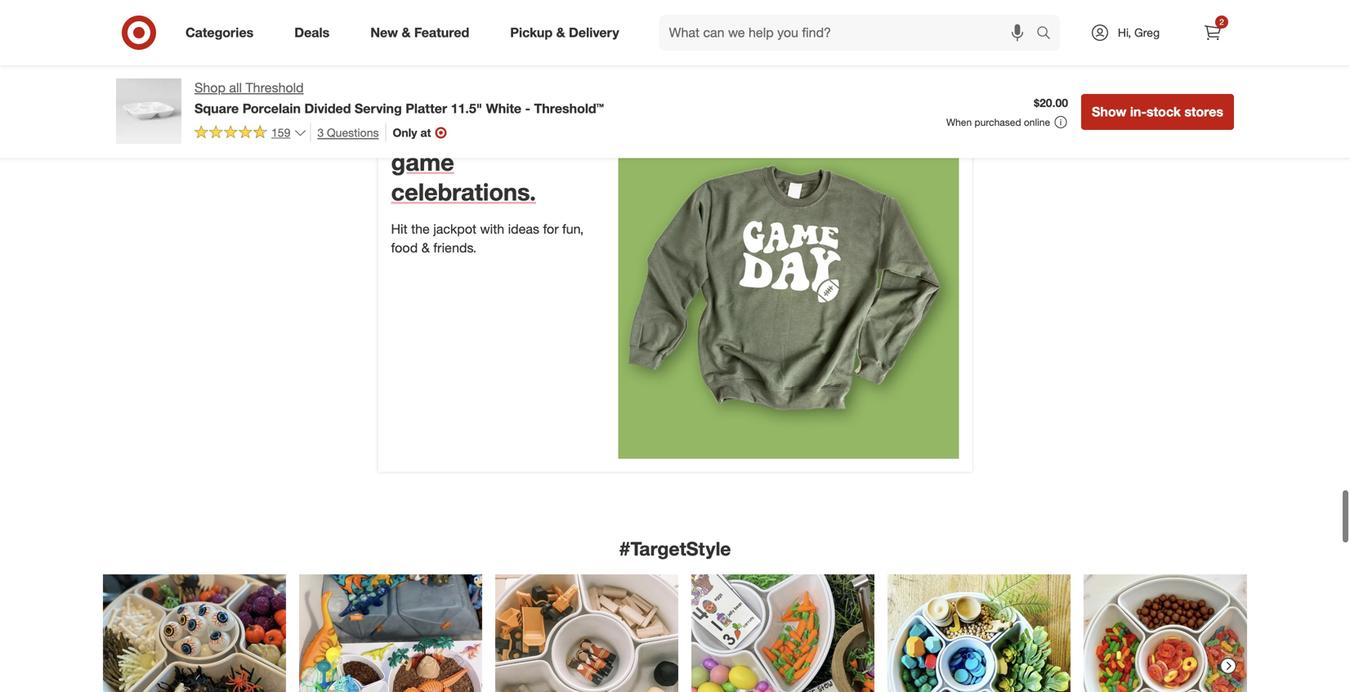 Task type: describe. For each thing, give the bounding box(es) containing it.
when
[[946, 116, 972, 128]]

11.5"
[[451, 100, 482, 116]]

pickup & delivery link
[[496, 15, 640, 51]]

$20.00
[[1034, 96, 1068, 110]]

hi,
[[1118, 25, 1131, 40]]

big
[[529, 118, 563, 147]]

show
[[1092, 104, 1127, 120]]

new
[[370, 25, 398, 41]]

big
[[391, 118, 428, 147]]

new & featured link
[[357, 15, 490, 51]]

user image by @kinderkindnessandchaos image
[[103, 575, 286, 692]]

categories
[[186, 25, 254, 41]]

questions
[[327, 125, 379, 140]]

show in-stock stores button
[[1081, 94, 1234, 130]]

pickup
[[510, 25, 553, 41]]

greg
[[1135, 25, 1160, 40]]

divided
[[304, 100, 351, 116]]

this
[[436, 40, 473, 63]]

for inside hit the jackpot with ideas for fun, food & friends.
[[543, 221, 559, 237]]

only
[[393, 125, 417, 140]]

story
[[869, 40, 914, 63]]

for inside big bets for big game celebrations.
[[491, 118, 522, 147]]

a
[[675, 40, 686, 63]]

stock
[[1147, 104, 1181, 120]]

purchased
[[975, 116, 1021, 128]]

recent
[[692, 40, 749, 63]]

friends.
[[433, 240, 477, 256]]

shop
[[195, 80, 226, 96]]

2
[[1220, 17, 1224, 27]]

new & featured
[[370, 25, 469, 41]]

user image by @squirrelhollowschool image
[[888, 575, 1071, 692]]

fun,
[[562, 221, 584, 237]]

user image by @itsthesemplelife image
[[495, 575, 678, 692]]

in
[[654, 40, 670, 63]]

3 questions link
[[310, 123, 379, 142]]

when purchased online
[[946, 116, 1050, 128]]

only at
[[393, 125, 431, 140]]

serving
[[355, 100, 402, 116]]

stores
[[1185, 104, 1224, 120]]

ideas
[[391, 92, 416, 104]]

porcelain
[[242, 100, 301, 116]]

& inside hit the jackpot with ideas for fun, food & friends.
[[421, 240, 430, 256]]

delivery
[[569, 25, 619, 41]]

159
[[271, 125, 290, 140]]

& for new
[[402, 25, 411, 41]]

deals link
[[281, 15, 350, 51]]

threshold™
[[534, 100, 604, 116]]

food
[[391, 240, 418, 256]]

hi, greg
[[1118, 25, 1160, 40]]

user image by @casually.candis image
[[1084, 575, 1267, 692]]

the
[[411, 221, 430, 237]]

user image by @britt_meowphy image
[[299, 575, 482, 692]]



Task type: locate. For each thing, give the bounding box(es) containing it.
finds
[[815, 40, 864, 63]]

featured
[[574, 40, 649, 63]]

1 vertical spatial for
[[543, 221, 559, 237]]

& for pickup
[[556, 25, 565, 41]]

show in-stock stores
[[1092, 104, 1224, 120]]

2 horizontal spatial &
[[556, 25, 565, 41]]

target
[[754, 40, 810, 63]]

search button
[[1029, 15, 1068, 54]]

white
[[486, 100, 522, 116]]

categories link
[[172, 15, 274, 51]]

&
[[402, 25, 411, 41], [556, 25, 565, 41], [421, 240, 430, 256]]

ideas
[[508, 221, 539, 237]]

& right new
[[402, 25, 411, 41]]

2 link
[[1195, 15, 1231, 51]]

What can we help you find? suggestions appear below search field
[[659, 15, 1040, 51]]

0 horizontal spatial &
[[402, 25, 411, 41]]

for left fun,
[[543, 221, 559, 237]]

hit
[[391, 221, 408, 237]]

product
[[479, 40, 549, 63]]

for
[[491, 118, 522, 147], [543, 221, 559, 237]]

shop all threshold square porcelain divided serving platter 11.5" white - threshold™
[[195, 80, 604, 116]]

3 questions
[[317, 125, 379, 140]]

159 link
[[195, 123, 307, 143]]

with
[[480, 221, 504, 237]]

is
[[554, 40, 569, 63]]

3
[[317, 125, 324, 140]]

big bets for big game celebrations. image
[[618, 118, 959, 459]]

image of square porcelain divided serving platter 11.5" white - threshold™ image
[[116, 78, 181, 144]]

0 horizontal spatial for
[[491, 118, 522, 147]]

square
[[195, 100, 239, 116]]

featured
[[414, 25, 469, 41]]

0 vertical spatial for
[[491, 118, 522, 147]]

& right pickup
[[556, 25, 565, 41]]

hit the jackpot with ideas for fun, food & friends.
[[391, 221, 584, 256]]

1 horizontal spatial for
[[543, 221, 559, 237]]

all
[[229, 80, 242, 96]]

online
[[1024, 116, 1050, 128]]

& inside pickup & delivery link
[[556, 25, 565, 41]]

threshold
[[246, 80, 304, 96]]

pickup & delivery
[[510, 25, 619, 41]]

user image by @teachingbythemountains image
[[691, 575, 875, 692]]

& inside new & featured "link"
[[402, 25, 411, 41]]

celebrations.
[[391, 177, 536, 206]]

big bets for big game celebrations.
[[391, 118, 563, 206]]

#targetstyle
[[619, 537, 731, 560]]

jackpot
[[433, 221, 477, 237]]

bets
[[435, 118, 484, 147]]

& down the
[[421, 240, 430, 256]]

for down white
[[491, 118, 522, 147]]

-
[[525, 100, 531, 116]]

this product is featured in a recent target finds story
[[436, 40, 914, 63]]

search
[[1029, 26, 1068, 42]]

1 horizontal spatial &
[[421, 240, 430, 256]]

game
[[391, 148, 454, 177]]

platter
[[406, 100, 447, 116]]

in-
[[1130, 104, 1147, 120]]

deals
[[294, 25, 330, 41]]

at
[[420, 125, 431, 140]]



Task type: vqa. For each thing, say whether or not it's contained in the screenshot.
% in the 86 % would recommend 15 recommendations
no



